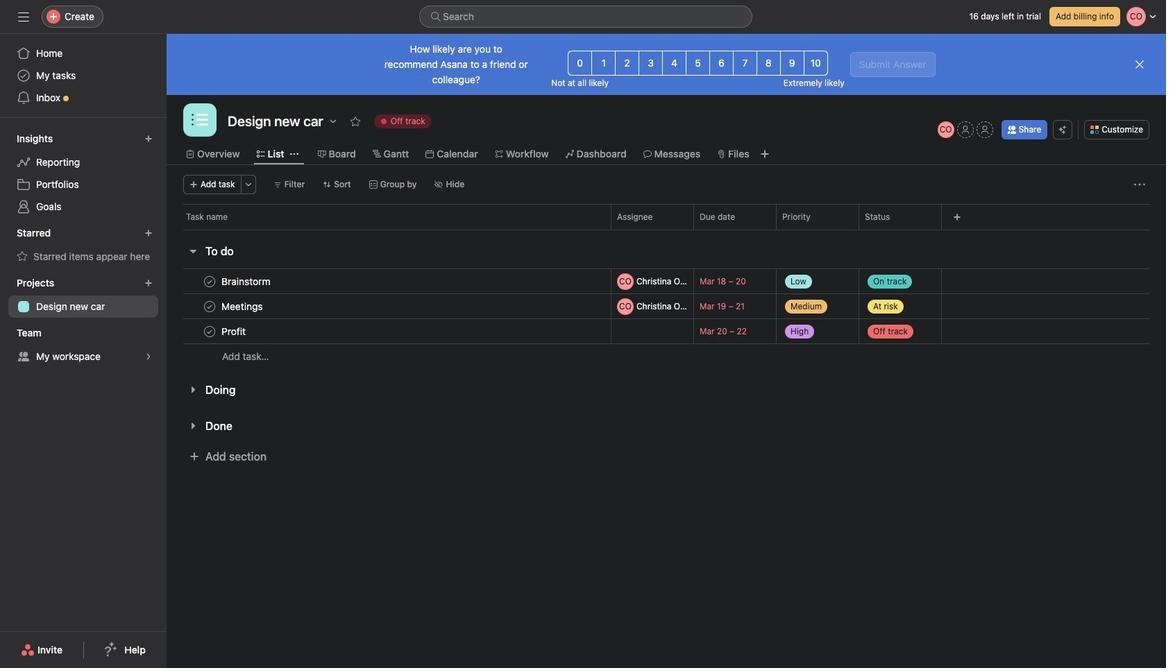 Task type: locate. For each thing, give the bounding box(es) containing it.
hide sidebar image
[[18, 11, 29, 22]]

2 mark complete checkbox from the top
[[201, 298, 218, 315]]

3 mark complete image from the top
[[201, 323, 218, 340]]

manage project members image
[[938, 121, 954, 138]]

2 task name text field from the top
[[219, 324, 250, 338]]

mark complete checkbox inside meetings cell
[[201, 298, 218, 315]]

Mark complete checkbox
[[201, 273, 218, 290], [201, 298, 218, 315]]

list box
[[419, 6, 752, 28]]

option group
[[568, 51, 828, 76]]

row
[[167, 204, 1166, 230], [183, 229, 1149, 230], [167, 269, 1166, 294], [167, 294, 1166, 319], [167, 319, 1166, 344], [167, 344, 1166, 369]]

new project or portfolio image
[[144, 279, 153, 287]]

see details, my workspace image
[[144, 353, 153, 361]]

add field image
[[953, 213, 961, 221]]

starred element
[[0, 221, 167, 271]]

Task name text field
[[219, 300, 267, 313], [219, 324, 250, 338]]

2 vertical spatial mark complete image
[[201, 323, 218, 340]]

0 vertical spatial mark complete checkbox
[[201, 273, 218, 290]]

mark complete image for the brainstorm cell
[[201, 273, 218, 290]]

1 vertical spatial mark complete image
[[201, 298, 218, 315]]

task name text field right mark complete option
[[219, 324, 250, 338]]

task name text field for mark complete option
[[219, 324, 250, 338]]

1 mark complete checkbox from the top
[[201, 273, 218, 290]]

mark complete image for profit "cell"
[[201, 323, 218, 340]]

0 horizontal spatial more actions image
[[244, 180, 252, 189]]

1 horizontal spatial more actions image
[[1134, 179, 1145, 190]]

task name text field inside profit "cell"
[[219, 324, 250, 338]]

projects element
[[0, 271, 167, 321]]

more actions image
[[1134, 179, 1145, 190], [244, 180, 252, 189]]

task name text field inside meetings cell
[[219, 300, 267, 313]]

mark complete checkbox inside the brainstorm cell
[[201, 273, 218, 290]]

2 mark complete image from the top
[[201, 298, 218, 315]]

mark complete image inside profit "cell"
[[201, 323, 218, 340]]

expand task list for this group image
[[187, 421, 199, 432]]

mark complete image inside meetings cell
[[201, 298, 218, 315]]

None radio
[[591, 51, 616, 76], [639, 51, 663, 76], [662, 51, 686, 76], [686, 51, 710, 76], [709, 51, 734, 76], [733, 51, 757, 76], [780, 51, 804, 76], [591, 51, 616, 76], [639, 51, 663, 76], [662, 51, 686, 76], [686, 51, 710, 76], [709, 51, 734, 76], [733, 51, 757, 76], [780, 51, 804, 76]]

insights element
[[0, 126, 167, 221]]

tab actions image
[[290, 150, 298, 158]]

Mark complete checkbox
[[201, 323, 218, 340]]

mark complete checkbox left task name text field at left
[[201, 273, 218, 290]]

0 vertical spatial task name text field
[[219, 300, 267, 313]]

task name text field down task name text field at left
[[219, 300, 267, 313]]

mark complete image
[[201, 273, 218, 290], [201, 298, 218, 315], [201, 323, 218, 340]]

mark complete checkbox up mark complete option
[[201, 298, 218, 315]]

0 vertical spatial mark complete image
[[201, 273, 218, 290]]

list image
[[192, 112, 208, 128]]

1 mark complete image from the top
[[201, 273, 218, 290]]

1 vertical spatial task name text field
[[219, 324, 250, 338]]

None radio
[[568, 51, 592, 76], [615, 51, 639, 76], [756, 51, 781, 76], [804, 51, 828, 76], [568, 51, 592, 76], [615, 51, 639, 76], [756, 51, 781, 76], [804, 51, 828, 76]]

1 vertical spatial mark complete checkbox
[[201, 298, 218, 315]]

mark complete image inside the brainstorm cell
[[201, 273, 218, 290]]

1 task name text field from the top
[[219, 300, 267, 313]]



Task type: describe. For each thing, give the bounding box(es) containing it.
ask ai image
[[1059, 126, 1067, 134]]

status field for meetings cell
[[859, 294, 942, 319]]

meetings cell
[[167, 294, 611, 319]]

new insights image
[[144, 135, 153, 143]]

add items to starred image
[[144, 229, 153, 237]]

Task name text field
[[219, 275, 275, 288]]

brainstorm cell
[[167, 269, 611, 294]]

status field for profit cell
[[859, 319, 942, 344]]

teams element
[[0, 321, 167, 371]]

mark complete checkbox for the brainstorm cell
[[201, 273, 218, 290]]

mark complete image for meetings cell
[[201, 298, 218, 315]]

profit cell
[[167, 319, 611, 344]]

collapse task list for this group image
[[187, 246, 199, 257]]

global element
[[0, 34, 167, 117]]

add to starred image
[[350, 116, 361, 127]]

expand task list for this group image
[[187, 385, 199, 396]]

header to do tree grid
[[167, 269, 1166, 369]]

dismiss image
[[1134, 59, 1145, 70]]

mark complete checkbox for meetings cell
[[201, 298, 218, 315]]

task name text field for mark complete checkbox in meetings cell
[[219, 300, 267, 313]]

add tab image
[[759, 149, 770, 160]]



Task type: vqa. For each thing, say whether or not it's contained in the screenshot.
Task name text field related to Mark complete option
yes



